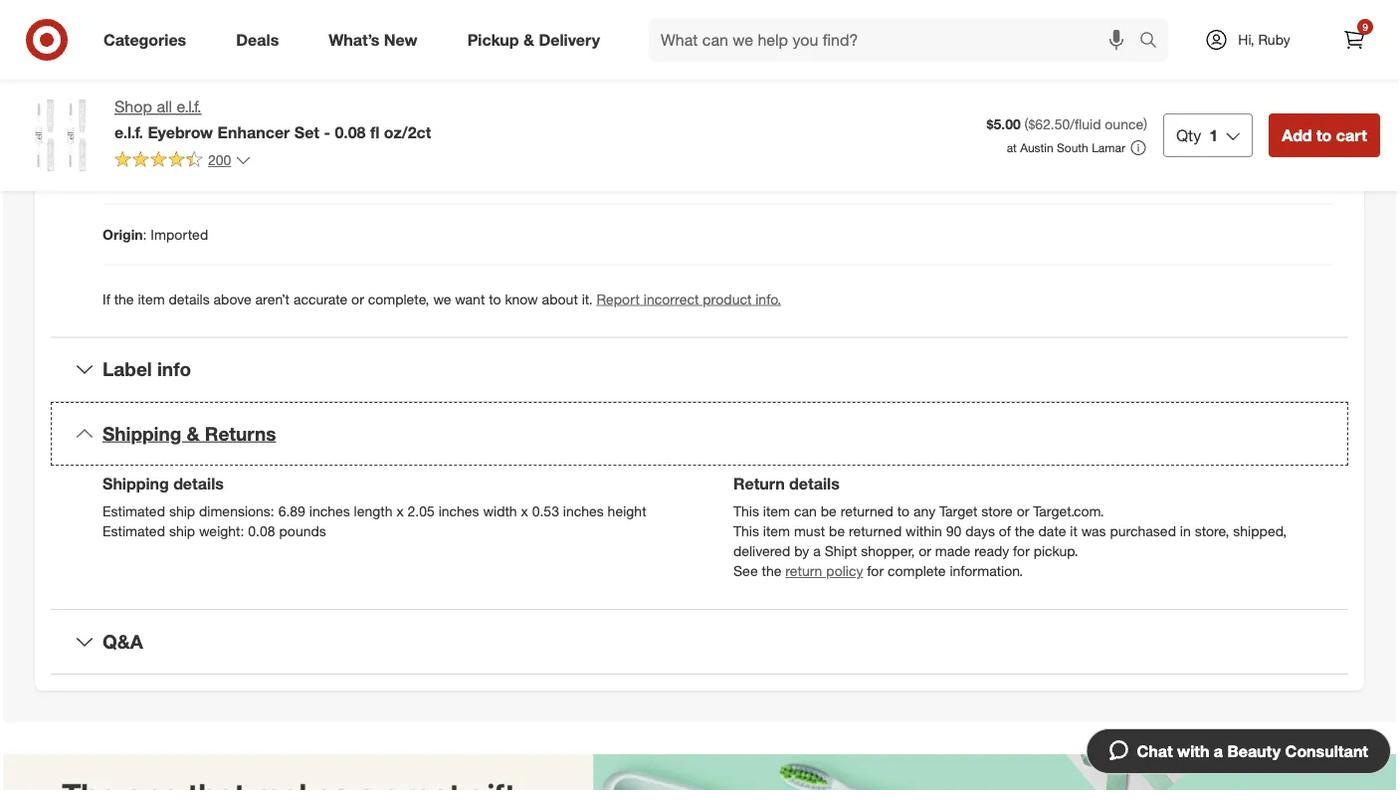 Task type: locate. For each thing, give the bounding box(es) containing it.
for down shopper,
[[867, 562, 884, 580]]

1 vertical spatial e.l.f.
[[114, 122, 143, 142]]

returned
[[841, 502, 893, 520], [849, 522, 902, 540]]

info
[[157, 358, 191, 380]]

ounce
[[1105, 116, 1144, 133]]

details up can
[[789, 474, 840, 493]]

: for 86754583
[[135, 43, 139, 61]]

item right if
[[138, 290, 165, 307]]

0.08 down dimensions:
[[248, 522, 275, 540]]

details inside return details this item can be returned to any target store or target.com. this item must be returned within 90 days of the date it was purchased in store, shipped, delivered by a shipt shopper, or made ready for pickup. see the return policy for complete information.
[[789, 474, 840, 493]]

or right store
[[1017, 502, 1029, 520]]

item up delivered
[[763, 522, 790, 540]]

add
[[1282, 125, 1312, 145]]

pickup & delivery
[[467, 30, 600, 49]]

1 horizontal spatial 0.08
[[335, 122, 366, 142]]

1 vertical spatial this
[[733, 522, 759, 540]]

ship left weight: at the bottom of page
[[169, 522, 195, 540]]

(
[[1025, 116, 1028, 133]]

chat with a beauty consultant button
[[1086, 728, 1391, 774]]

1 vertical spatial 0.08
[[248, 522, 275, 540]]

a
[[813, 542, 821, 560], [1214, 741, 1223, 761]]

inches right 0.53 on the bottom left of the page
[[563, 502, 604, 520]]

ship left dimensions:
[[169, 502, 195, 520]]

1 horizontal spatial &
[[523, 30, 534, 49]]

inches right 2.05
[[439, 502, 479, 520]]

accurate
[[293, 290, 348, 307]]

item left can
[[763, 502, 790, 520]]

: left all
[[132, 104, 136, 121]]

be
[[821, 502, 837, 520], [829, 522, 845, 540]]

: for imported
[[143, 225, 147, 243]]

1 vertical spatial to
[[489, 290, 501, 307]]

to left any
[[897, 502, 910, 520]]

0 vertical spatial this
[[733, 502, 759, 520]]

1 vertical spatial a
[[1214, 741, 1223, 761]]

shipt
[[825, 542, 857, 560]]

1 horizontal spatial e.l.f.
[[177, 97, 201, 116]]

2 estimated from the top
[[102, 522, 165, 540]]

deals
[[236, 30, 279, 49]]

e.l.f.
[[177, 97, 201, 116], [114, 122, 143, 142]]

& right pickup
[[523, 30, 534, 49]]

x
[[396, 502, 404, 520], [521, 502, 528, 520]]

categories
[[103, 30, 186, 49]]

label info button
[[51, 338, 1348, 401]]

to right add
[[1317, 125, 1332, 145]]

0 vertical spatial the
[[114, 290, 134, 307]]

item number (dpci) : 052-16-1488
[[102, 164, 323, 182]]

1 vertical spatial or
[[1017, 502, 1029, 520]]

upc
[[102, 104, 132, 121]]

details up dimensions:
[[173, 474, 224, 493]]

new
[[384, 30, 418, 49]]

0 horizontal spatial a
[[813, 542, 821, 560]]

&
[[523, 30, 534, 49], [187, 422, 200, 445]]

this down return
[[733, 502, 759, 520]]

the down delivered
[[762, 562, 782, 580]]

1 horizontal spatial or
[[919, 542, 931, 560]]

: left 052-
[[235, 164, 239, 182]]

2 vertical spatial the
[[762, 562, 782, 580]]

label info
[[102, 358, 191, 380]]

2 vertical spatial or
[[919, 542, 931, 560]]

0 vertical spatial to
[[1317, 125, 1332, 145]]

)
[[1144, 116, 1147, 133]]

shipping inside shipping details estimated ship dimensions: 6.89 inches length x 2.05 inches width x 0.53 inches height estimated ship weight: 0.08 pounds
[[102, 474, 169, 493]]

shipping down label info
[[102, 422, 181, 445]]

0 vertical spatial &
[[523, 30, 534, 49]]

what's
[[329, 30, 380, 49]]

at austin south lamar
[[1007, 140, 1125, 155]]

2 shipping from the top
[[102, 474, 169, 493]]

the right if
[[114, 290, 134, 307]]

eyebrow
[[148, 122, 213, 142]]

be right can
[[821, 502, 837, 520]]

& inside 'link'
[[523, 30, 534, 49]]

oz/2ct
[[384, 122, 431, 142]]

0 vertical spatial a
[[813, 542, 821, 560]]

was
[[1081, 522, 1106, 540]]

image of e.l.f. eyebrow enhancer set - 0.08 fl oz/2ct image
[[19, 96, 99, 175]]

0 horizontal spatial for
[[867, 562, 884, 580]]

0 horizontal spatial 0.08
[[248, 522, 275, 540]]

or right the accurate
[[351, 290, 364, 307]]

a inside "chat with a beauty consultant" button
[[1214, 741, 1223, 761]]

& inside dropdown button
[[187, 422, 200, 445]]

0 horizontal spatial the
[[114, 290, 134, 307]]

0.08 right "-"
[[335, 122, 366, 142]]

0 vertical spatial for
[[1013, 542, 1030, 560]]

1 vertical spatial be
[[829, 522, 845, 540]]

inches
[[309, 502, 350, 520], [439, 502, 479, 520], [563, 502, 604, 520]]

0.08
[[335, 122, 366, 142], [248, 522, 275, 540]]

the right of
[[1015, 522, 1035, 540]]

upc : 609332211568
[[102, 104, 233, 121]]

return policy link
[[785, 562, 863, 580]]

estimated
[[102, 502, 165, 520], [102, 522, 165, 540]]

shipping for shipping & returns
[[102, 422, 181, 445]]

to right want
[[489, 290, 501, 307]]

1 shipping from the top
[[102, 422, 181, 445]]

1 horizontal spatial inches
[[439, 502, 479, 520]]

estimated down shipping & returns
[[102, 502, 165, 520]]

1 horizontal spatial the
[[762, 562, 782, 580]]

target.com.
[[1033, 502, 1104, 520]]

ship
[[169, 502, 195, 520], [169, 522, 195, 540]]

6.89
[[278, 502, 305, 520]]

: left imported
[[143, 225, 147, 243]]

1 vertical spatial ship
[[169, 522, 195, 540]]

a right 'by'
[[813, 542, 821, 560]]

0 vertical spatial or
[[351, 290, 364, 307]]

e.l.f. down upc
[[114, 122, 143, 142]]

16-
[[271, 164, 292, 182]]

0 horizontal spatial &
[[187, 422, 200, 445]]

origin
[[102, 225, 143, 243]]

qty 1
[[1176, 125, 1218, 145]]

return
[[785, 562, 822, 580]]

$5.00
[[987, 116, 1021, 133]]

shipping inside dropdown button
[[102, 422, 181, 445]]

609332211568
[[140, 104, 233, 121]]

be up shipt
[[829, 522, 845, 540]]

details for return
[[789, 474, 840, 493]]

of
[[999, 522, 1011, 540]]

beauty
[[1227, 741, 1281, 761]]

austin
[[1020, 140, 1053, 155]]

1 vertical spatial &
[[187, 422, 200, 445]]

0 vertical spatial 0.08
[[335, 122, 366, 142]]

2 horizontal spatial inches
[[563, 502, 604, 520]]

shipping for shipping details estimated ship dimensions: 6.89 inches length x 2.05 inches width x 0.53 inches height estimated ship weight: 0.08 pounds
[[102, 474, 169, 493]]

above
[[213, 290, 251, 307]]

1 horizontal spatial a
[[1214, 741, 1223, 761]]

0 vertical spatial shipping
[[102, 422, 181, 445]]

0.08 inside shipping details estimated ship dimensions: 6.89 inches length x 2.05 inches width x 0.53 inches height estimated ship weight: 0.08 pounds
[[248, 522, 275, 540]]

weight:
[[199, 522, 244, 540]]

:
[[135, 43, 139, 61], [132, 104, 136, 121], [235, 164, 239, 182], [143, 225, 147, 243]]

0 vertical spatial ship
[[169, 502, 195, 520]]

x left 2.05
[[396, 502, 404, 520]]

pickup
[[467, 30, 519, 49]]

lamar
[[1092, 140, 1125, 155]]

qty
[[1176, 125, 1201, 145]]

2 vertical spatial to
[[897, 502, 910, 520]]

ready
[[974, 542, 1009, 560]]

want
[[455, 290, 485, 307]]

for right ready at the right bottom of page
[[1013, 542, 1030, 560]]

1 vertical spatial the
[[1015, 522, 1035, 540]]

shipping
[[102, 422, 181, 445], [102, 474, 169, 493]]

inches up pounds
[[309, 502, 350, 520]]

this up delivered
[[733, 522, 759, 540]]

1 this from the top
[[733, 502, 759, 520]]

a inside return details this item can be returned to any target store or target.com. this item must be returned within 90 days of the date it was purchased in store, shipped, delivered by a shipt shopper, or made ready for pickup. see the return policy for complete information.
[[813, 542, 821, 560]]

a right with
[[1214, 741, 1223, 761]]

/fluid
[[1070, 116, 1101, 133]]

1 vertical spatial for
[[867, 562, 884, 580]]

1 inches from the left
[[309, 502, 350, 520]]

2 this from the top
[[733, 522, 759, 540]]

or down within
[[919, 542, 931, 560]]

add to cart
[[1282, 125, 1367, 145]]

delivery
[[539, 30, 600, 49]]

q&a
[[102, 630, 143, 653]]

0 horizontal spatial inches
[[309, 502, 350, 520]]

3 inches from the left
[[563, 502, 604, 520]]

0 vertical spatial estimated
[[102, 502, 165, 520]]

details inside shipping details estimated ship dimensions: 6.89 inches length x 2.05 inches width x 0.53 inches height estimated ship weight: 0.08 pounds
[[173, 474, 224, 493]]

1 estimated from the top
[[102, 502, 165, 520]]

purchased
[[1110, 522, 1176, 540]]

200
[[208, 151, 231, 169]]

1 vertical spatial shipping
[[102, 474, 169, 493]]

e.l.f. right all
[[177, 97, 201, 116]]

1 horizontal spatial x
[[521, 502, 528, 520]]

days
[[965, 522, 995, 540]]

return details this item can be returned to any target store or target.com. this item must be returned within 90 days of the date it was purchased in store, shipped, delivered by a shipt shopper, or made ready for pickup. see the return policy for complete information.
[[733, 474, 1287, 580]]

& left returns
[[187, 422, 200, 445]]

estimated left weight: at the bottom of page
[[102, 522, 165, 540]]

pickup.
[[1034, 542, 1078, 560]]

1 vertical spatial returned
[[849, 522, 902, 540]]

all
[[157, 97, 172, 116]]

: for 609332211568
[[132, 104, 136, 121]]

1 vertical spatial estimated
[[102, 522, 165, 540]]

: left 86754583
[[135, 43, 139, 61]]

shipping down shipping & returns
[[102, 474, 169, 493]]

store
[[981, 502, 1013, 520]]

aren't
[[255, 290, 290, 307]]

q&a button
[[51, 610, 1348, 673]]

dimensions:
[[199, 502, 274, 520]]

1 vertical spatial item
[[763, 502, 790, 520]]

1 horizontal spatial to
[[897, 502, 910, 520]]

2 horizontal spatial to
[[1317, 125, 1332, 145]]

advertisement region
[[3, 754, 1396, 790]]

x left 0.53 on the bottom left of the page
[[521, 502, 528, 520]]

report
[[597, 290, 640, 307]]

0 horizontal spatial x
[[396, 502, 404, 520]]

information.
[[950, 562, 1023, 580]]

(dpci)
[[193, 164, 235, 182]]

& for pickup
[[523, 30, 534, 49]]



Task type: describe. For each thing, give the bounding box(es) containing it.
2 inches from the left
[[439, 502, 479, 520]]

-
[[324, 122, 330, 142]]

to inside 'button'
[[1317, 125, 1332, 145]]

1 horizontal spatial for
[[1013, 542, 1030, 560]]

0 vertical spatial be
[[821, 502, 837, 520]]

shop
[[114, 97, 152, 116]]

90
[[946, 522, 962, 540]]

item
[[102, 164, 132, 182]]

consultant
[[1285, 741, 1368, 761]]

shipped,
[[1233, 522, 1287, 540]]

number
[[136, 164, 189, 182]]

details left above
[[169, 290, 210, 307]]

height
[[608, 502, 646, 520]]

tcin
[[102, 43, 135, 61]]

at
[[1007, 140, 1017, 155]]

0 vertical spatial e.l.f.
[[177, 97, 201, 116]]

tcin : 86754583
[[102, 43, 205, 61]]

label
[[102, 358, 152, 380]]

complete
[[888, 562, 946, 580]]

9
[[1363, 20, 1368, 33]]

& for shipping
[[187, 422, 200, 445]]

1 ship from the top
[[169, 502, 195, 520]]

made
[[935, 542, 970, 560]]

south
[[1057, 140, 1088, 155]]

info.
[[756, 290, 781, 307]]

origin : imported
[[102, 225, 208, 243]]

return
[[733, 474, 785, 493]]

target
[[939, 502, 977, 520]]

1 x from the left
[[396, 502, 404, 520]]

chat with a beauty consultant
[[1137, 741, 1368, 761]]

to inside return details this item can be returned to any target store or target.com. this item must be returned within 90 days of the date it was purchased in store, shipped, delivered by a shipt shopper, or made ready for pickup. see the return policy for complete information.
[[897, 502, 910, 520]]

if
[[102, 290, 110, 307]]

set
[[294, 122, 319, 142]]

0.53
[[532, 502, 559, 520]]

052-
[[243, 164, 271, 182]]

returns
[[205, 422, 276, 445]]

product
[[703, 290, 752, 307]]

what's new
[[329, 30, 418, 49]]

about
[[542, 290, 578, 307]]

1
[[1209, 125, 1218, 145]]

we
[[433, 290, 451, 307]]

2 x from the left
[[521, 502, 528, 520]]

2 horizontal spatial the
[[1015, 522, 1035, 540]]

shopper,
[[861, 542, 915, 560]]

2 vertical spatial item
[[763, 522, 790, 540]]

categories link
[[87, 18, 211, 62]]

report incorrect product info. button
[[597, 289, 781, 309]]

cart
[[1336, 125, 1367, 145]]

add to cart button
[[1269, 113, 1380, 157]]

deals link
[[219, 18, 304, 62]]

pounds
[[279, 522, 326, 540]]

details for shipping
[[173, 474, 224, 493]]

know
[[505, 290, 538, 307]]

0 horizontal spatial to
[[489, 290, 501, 307]]

chat
[[1137, 741, 1173, 761]]

9 link
[[1332, 18, 1376, 62]]

86754583
[[143, 43, 205, 61]]

width
[[483, 502, 517, 520]]

What can we help you find? suggestions appear below search field
[[649, 18, 1144, 62]]

shipping & returns
[[102, 422, 276, 445]]

must
[[794, 522, 825, 540]]

delivered
[[733, 542, 791, 560]]

0 vertical spatial returned
[[841, 502, 893, 520]]

date
[[1038, 522, 1066, 540]]

by
[[794, 542, 809, 560]]

can
[[794, 502, 817, 520]]

2 horizontal spatial or
[[1017, 502, 1029, 520]]

it
[[1070, 522, 1078, 540]]

0 horizontal spatial e.l.f.
[[114, 122, 143, 142]]

policy
[[826, 562, 863, 580]]

incorrect
[[644, 290, 699, 307]]

ruby
[[1258, 31, 1290, 48]]

0 vertical spatial item
[[138, 290, 165, 307]]

it.
[[582, 290, 593, 307]]

store,
[[1195, 522, 1229, 540]]

search
[[1130, 32, 1178, 51]]

what's new link
[[312, 18, 442, 62]]

pickup & delivery link
[[450, 18, 625, 62]]

200 link
[[114, 150, 251, 173]]

0.08 inside the shop all e.l.f. e.l.f. eyebrow enhancer set - 0.08 fl oz/2ct
[[335, 122, 366, 142]]

0 horizontal spatial or
[[351, 290, 364, 307]]

2.05
[[408, 502, 435, 520]]

hi,
[[1238, 31, 1254, 48]]

2 ship from the top
[[169, 522, 195, 540]]

hi, ruby
[[1238, 31, 1290, 48]]

fl
[[370, 122, 380, 142]]

1488
[[292, 164, 323, 182]]

in
[[1180, 522, 1191, 540]]

if the item details above aren't accurate or complete, we want to know about it. report incorrect product info.
[[102, 290, 781, 307]]



Task type: vqa. For each thing, say whether or not it's contained in the screenshot.
the 'it.'
yes



